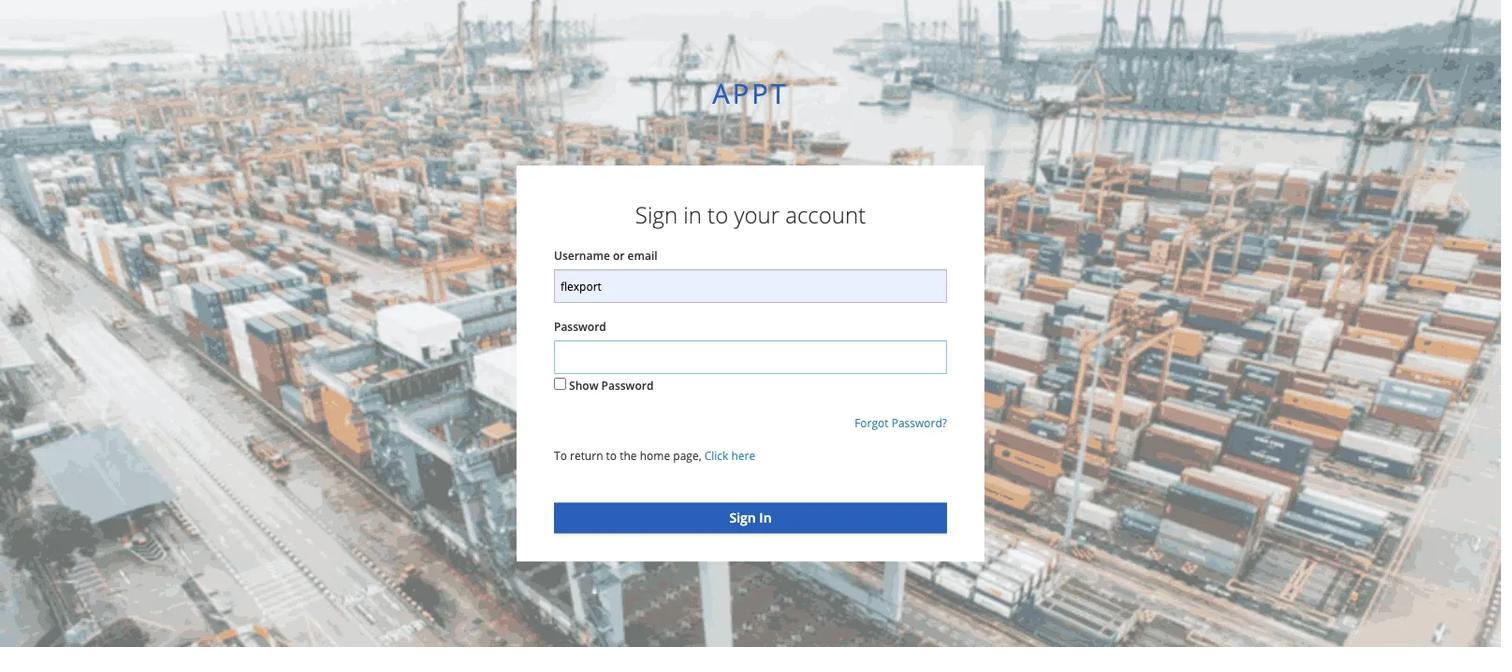 Task type: describe. For each thing, give the bounding box(es) containing it.
appt
[[713, 74, 789, 111]]

in
[[684, 200, 702, 230]]

your
[[734, 200, 780, 230]]

1 vertical spatial password
[[601, 378, 654, 394]]

to for the
[[606, 449, 617, 464]]

show password
[[569, 378, 654, 394]]

forgot password?
[[855, 416, 947, 431]]

here
[[731, 449, 756, 464]]

return
[[570, 449, 603, 464]]

or
[[613, 248, 625, 263]]

sign
[[635, 200, 678, 230]]

Show Password checkbox
[[554, 378, 566, 391]]

show
[[569, 378, 599, 394]]

Password password field
[[554, 341, 947, 375]]

to
[[554, 449, 567, 464]]

click here link
[[705, 449, 756, 464]]

password?
[[892, 416, 947, 431]]

account
[[786, 200, 866, 230]]

Username or email text field
[[554, 270, 947, 303]]

to return to the home page, click here
[[554, 449, 756, 464]]



Task type: locate. For each thing, give the bounding box(es) containing it.
to
[[708, 200, 728, 230], [606, 449, 617, 464]]

click
[[705, 449, 729, 464]]

0 vertical spatial password
[[554, 319, 606, 334]]

password
[[554, 319, 606, 334], [601, 378, 654, 394]]

sign in to your account
[[635, 200, 866, 230]]

None submit
[[554, 503, 947, 534]]

0 vertical spatial to
[[708, 200, 728, 230]]

username or email
[[554, 248, 658, 263]]

1 horizontal spatial to
[[708, 200, 728, 230]]

the
[[620, 449, 637, 464]]

home
[[640, 449, 670, 464]]

to for your
[[708, 200, 728, 230]]

0 horizontal spatial to
[[606, 449, 617, 464]]

forgot
[[855, 416, 889, 431]]

page,
[[673, 449, 702, 464]]

to left the
[[606, 449, 617, 464]]

1 vertical spatial to
[[606, 449, 617, 464]]

password right show
[[601, 378, 654, 394]]

username
[[554, 248, 610, 263]]

forgot password? link
[[855, 416, 947, 431]]

to right in on the top of the page
[[708, 200, 728, 230]]

password up show
[[554, 319, 606, 334]]

email
[[628, 248, 658, 263]]



